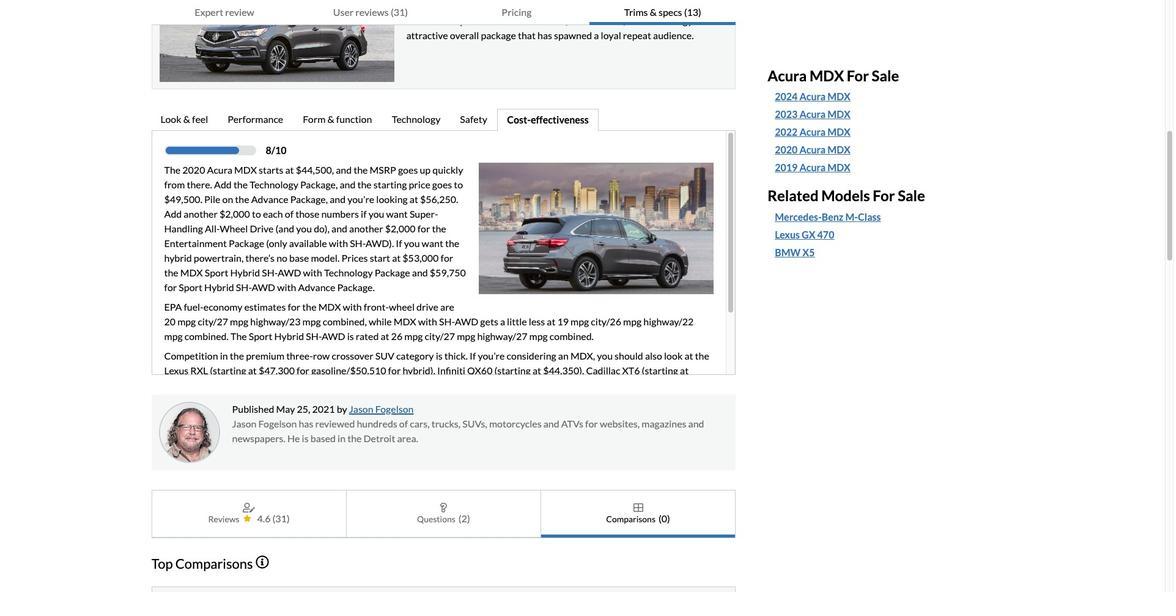 Task type: describe. For each thing, give the bounding box(es) containing it.
2 vertical spatial technology
[[324, 267, 373, 278]]

at down $47,300
[[283, 379, 291, 391]]

(starting down cadillac
[[591, 379, 628, 391]]

0 horizontal spatial comparisons
[[175, 556, 253, 572]]

the down the super-
[[432, 223, 446, 234]]

technology tab
[[383, 109, 451, 132]]

look
[[664, 350, 683, 362]]

2022
[[775, 126, 798, 138]]

$47,300
[[259, 365, 295, 376]]

0 vertical spatial advance
[[251, 193, 288, 205]]

1 vertical spatial add
[[164, 208, 182, 220]]

at left $47,300
[[248, 365, 257, 376]]

sh- down there's
[[262, 267, 278, 278]]

(starting up the q7
[[210, 365, 246, 376]]

$44,500,
[[296, 164, 334, 176]]

acura right 2024
[[800, 91, 826, 102]]

$32,250)
[[630, 394, 669, 406]]

acura right 2023
[[800, 109, 826, 120]]

competition
[[164, 350, 218, 362]]

if inside the 2020 acura mdx starts at $44,500, and the msrp goes up quickly from there. add the technology package, and the starting price goes to $49,500. pile on the advance package, and you're looking at $56,250. add another $2,000 to each of those numbers if you want super- handling all-wheel drive (and you do), and another $2,000 for the entertainment package (only available with sh-awd). if you want the hybrid powertrain, there's no base model. prices start at $53,000 for the mdx sport hybrid sh-awd with technology package and $59,750 for sport hybrid sh-awd with advance package.
[[396, 237, 402, 249]]

little
[[507, 316, 527, 327]]

19
[[558, 316, 569, 327]]

pricing
[[502, 6, 532, 18]]

you up $53,000
[[404, 237, 420, 249]]

$59,750
[[430, 267, 466, 278]]

1 combined. from the left
[[185, 330, 229, 342]]

at left "26"
[[381, 330, 389, 342]]

tab panel containing 8
[[151, 130, 736, 437]]

land
[[496, 379, 517, 391]]

cost-effectiveness
[[507, 114, 589, 125]]

1 horizontal spatial $2,000
[[385, 223, 416, 234]]

1 vertical spatial to
[[252, 208, 261, 220]]

of inside published may 25, 2021 by jason fogelson jason fogelson has reviewed hundreds of cars, trucks, suvs, motorcycles and atvs for websites, magazines and newspapers. he is based in the detroit area.
[[399, 418, 408, 429]]

awd left gets
[[455, 316, 479, 327]]

rated
[[356, 330, 379, 342]]

hybrid
[[164, 252, 192, 264]]

volvo
[[334, 379, 359, 391]]

1 horizontal spatial premium
[[353, 394, 391, 406]]

three-
[[286, 350, 313, 362]]

acura up 2024
[[768, 66, 807, 84]]

1 vertical spatial package
[[375, 267, 410, 278]]

websites,
[[600, 418, 640, 429]]

the up the q7
[[230, 350, 244, 362]]

the down hybrid
[[164, 267, 178, 278]]

brand
[[655, 409, 680, 420]]

the left msrp at the top left
[[354, 164, 368, 176]]

model.
[[311, 252, 340, 264]]

0 horizontal spatial premium
[[246, 350, 284, 362]]

infiniti
[[437, 365, 466, 376]]

2 combined. from the left
[[550, 330, 594, 342]]

with up combined,
[[343, 301, 362, 313]]

for down non-
[[332, 409, 344, 420]]

motorcycles
[[489, 418, 542, 429]]

hybrid inside epa fuel-economy estimates for the mdx with front-wheel drive are 20 mpg city/27 mpg highway/23 mpg combined, while mdx with sh-awd gets a little less at 19 mpg city/26 mpg highway/22 mpg combined. the sport hybrid sh-awd is rated at 26 mpg city/27 mpg highway/27 mpg combined.
[[274, 330, 304, 342]]

should
[[615, 350, 643, 362]]

at right look
[[685, 350, 693, 362]]

0 horizontal spatial technology
[[250, 179, 298, 190]]

reviews
[[356, 6, 389, 18]]

for down the super-
[[418, 223, 430, 234]]

you right if
[[369, 208, 384, 220]]

for for models
[[873, 187, 895, 205]]

(and
[[276, 223, 294, 234]]

competition in the premium three-row crossover suv category is thick. if you're considering an mdx, you should also look at the lexus rxl (starting at $47,300 for gasoline/$50,510 for hybrid), infiniti qx60 (starting at $44,350), cadillac xt6 (starting at $52,695), audi q7 (starting at $54,800) volvo xc90 (starting at $49,000), and land rover discovery (starting at $52,300), among others. you might also want to consider non-premium options like the honda pilot (an mdx sibling, starting at $32,250) and toyota highlander (starting at $34,600 for gasoline/$38,200 for hybrid). you'll give up some luxury fit and finish and brand bragging rights, but not much.
[[164, 350, 712, 435]]

magazines
[[642, 418, 687, 429]]

newspapers.
[[232, 433, 286, 444]]

$44,350),
[[543, 365, 584, 376]]

/
[[271, 144, 275, 156]]

expert review
[[195, 6, 254, 18]]

wheel
[[389, 301, 415, 313]]

0 horizontal spatial $2,000
[[220, 208, 250, 220]]

the up hybrid).
[[444, 394, 458, 406]]

comparisons count element
[[659, 511, 670, 526]]

4.6
[[257, 513, 271, 524]]

1 horizontal spatial jason
[[349, 403, 374, 415]]

for up epa
[[164, 281, 177, 293]]

for down three-
[[297, 365, 309, 376]]

the right on
[[235, 193, 249, 205]]

in inside competition in the premium three-row crossover suv category is thick. if you're considering an mdx, you should also look at the lexus rxl (starting at $47,300 for gasoline/$50,510 for hybrid), infiniti qx60 (starting at $44,350), cadillac xt6 (starting at $52,695), audi q7 (starting at $54,800) volvo xc90 (starting at $49,000), and land rover discovery (starting at $52,300), among others. you might also want to consider non-premium options like the honda pilot (an mdx sibling, starting at $32,250) and toyota highlander (starting at $34,600 for gasoline/$38,200 for hybrid). you'll give up some luxury fit and finish and brand bragging rights, but not much.
[[220, 350, 228, 362]]

economy
[[204, 301, 242, 313]]

2019
[[775, 162, 798, 173]]

area.
[[397, 433, 418, 444]]

2 horizontal spatial to
[[454, 179, 463, 190]]

cost-effectiveness tab
[[497, 109, 599, 132]]

bmw
[[775, 247, 801, 258]]

questions count element
[[459, 511, 470, 526]]

info circle image
[[256, 556, 269, 569]]

mpg left combined,
[[302, 316, 321, 327]]

0 horizontal spatial another
[[184, 208, 218, 220]]

mpg down 20
[[164, 330, 183, 342]]

user edit image
[[243, 503, 255, 513]]

cost-
[[507, 114, 531, 125]]

price
[[409, 179, 431, 190]]

the right look
[[695, 350, 709, 362]]

at left 19
[[547, 316, 556, 327]]

at left 25,
[[283, 409, 292, 420]]

there.
[[187, 179, 212, 190]]

sh- down the "are"
[[439, 316, 455, 327]]

mpg up thick.
[[457, 330, 476, 342]]

highlander
[[195, 409, 243, 420]]

at up rover
[[533, 365, 541, 376]]

acura right 2022
[[800, 126, 826, 138]]

(only
[[266, 237, 287, 249]]

with down drive
[[418, 316, 437, 327]]

city/26
[[591, 316, 621, 327]]

no
[[277, 252, 287, 264]]

at right starts
[[285, 164, 294, 176]]

in inside published may 25, 2021 by jason fogelson jason fogelson has reviewed hundreds of cars, trucks, suvs, motorcycles and atvs for websites, magazines and newspapers. he is based in the detroit area.
[[338, 433, 346, 444]]

if
[[361, 208, 367, 220]]

with up model.
[[329, 237, 348, 249]]

the up $59,750 in the top of the page
[[445, 237, 460, 249]]

handling
[[164, 223, 203, 234]]

$49,000),
[[435, 379, 477, 391]]

each
[[263, 208, 283, 220]]

you're inside competition in the premium three-row crossover suv category is thick. if you're considering an mdx, you should also look at the lexus rxl (starting at $47,300 for gasoline/$50,510 for hybrid), infiniti qx60 (starting at $44,350), cadillac xt6 (starting at $52,695), audi q7 (starting at $54,800) volvo xc90 (starting at $49,000), and land rover discovery (starting at $52,300), among others. you might also want to consider non-premium options like the honda pilot (an mdx sibling, starting at $32,250) and toyota highlander (starting at $34,600 for gasoline/$38,200 for hybrid). you'll give up some luxury fit and finish and brand bragging rights, but not much.
[[478, 350, 505, 362]]

questions (2)
[[417, 513, 470, 524]]

toyota
[[164, 409, 193, 420]]

pilot
[[491, 394, 511, 406]]

0 vertical spatial hybrid
[[230, 267, 260, 278]]

$52,695),
[[164, 379, 205, 391]]

others.
[[164, 394, 194, 406]]

category
[[396, 350, 434, 362]]

0 horizontal spatial jason
[[232, 418, 257, 429]]

(0)
[[659, 513, 670, 524]]

highway/27
[[477, 330, 528, 342]]

25,
[[297, 403, 310, 415]]

top
[[151, 556, 173, 572]]

(starting up the '$52,300),'
[[642, 365, 678, 376]]

you down those at the top left of page
[[296, 223, 312, 234]]

mdx inside competition in the premium three-row crossover suv category is thick. if you're considering an mdx, you should also look at the lexus rxl (starting at $47,300 for gasoline/$50,510 for hybrid), infiniti qx60 (starting at $44,350), cadillac xt6 (starting at $52,695), audi q7 (starting at $54,800) volvo xc90 (starting at $49,000), and land rover discovery (starting at $52,300), among others. you might also want to consider non-premium options like the honda pilot (an mdx sibling, starting at $32,250) and toyota highlander (starting at $34,600 for gasoline/$38,200 for hybrid). you'll give up some luxury fit and finish and brand bragging rights, but not much.
[[528, 394, 550, 406]]

performance tab
[[218, 109, 294, 132]]

reviews
[[208, 514, 240, 524]]

thick.
[[445, 350, 468, 362]]

the down msrp at the top left
[[358, 179, 372, 190]]

audi
[[207, 379, 227, 391]]

starting inside the 2020 acura mdx starts at $44,500, and the msrp goes up quickly from there. add the technology package, and the starting price goes to $49,500. pile on the advance package, and you're looking at $56,250. add another $2,000 to each of those numbers if you want super- handling all-wheel drive (and you do), and another $2,000 for the entertainment package (only available with sh-awd). if you want the hybrid powertrain, there's no base model. prices start at $53,000 for the mdx sport hybrid sh-awd with technology package and $59,750 for sport hybrid sh-awd with advance package.
[[374, 179, 407, 190]]

$56,250.
[[420, 193, 458, 205]]

look & feel
[[161, 113, 208, 125]]

is inside published may 25, 2021 by jason fogelson jason fogelson has reviewed hundreds of cars, trucks, suvs, motorcycles and atvs for websites, magazines and newspapers. he is based in the detroit area.
[[302, 433, 309, 444]]

1 vertical spatial city/27
[[425, 330, 455, 342]]

2024
[[775, 91, 798, 102]]

at right start at the left top of page
[[392, 252, 401, 264]]

user
[[333, 6, 354, 18]]

8
[[266, 144, 271, 156]]

jason fogelson link
[[349, 403, 414, 415]]

for inside epa fuel-economy estimates for the mdx with front-wheel drive are 20 mpg city/27 mpg highway/23 mpg combined, while mdx with sh-awd gets a little less at 19 mpg city/26 mpg highway/22 mpg combined. the sport hybrid sh-awd is rated at 26 mpg city/27 mpg highway/27 mpg combined.
[[288, 301, 301, 313]]

package.
[[337, 281, 375, 293]]

for down 'suv'
[[388, 365, 401, 376]]

function
[[336, 113, 372, 125]]

jason fogelson automotive journalist image
[[159, 402, 220, 463]]

the inside epa fuel-economy estimates for the mdx with front-wheel drive are 20 mpg city/27 mpg highway/23 mpg combined, while mdx with sh-awd gets a little less at 19 mpg city/26 mpg highway/22 mpg combined. the sport hybrid sh-awd is rated at 26 mpg city/27 mpg highway/27 mpg combined.
[[302, 301, 317, 313]]

expert review tab
[[151, 0, 298, 25]]

(starting up the not
[[245, 409, 281, 420]]

fit
[[584, 409, 593, 420]]

sport inside epa fuel-economy estimates for the mdx with front-wheel drive are 20 mpg city/27 mpg highway/23 mpg combined, while mdx with sh-awd gets a little less at 19 mpg city/26 mpg highway/22 mpg combined. the sport hybrid sh-awd is rated at 26 mpg city/27 mpg highway/27 mpg combined.
[[249, 330, 272, 342]]

mpg down less
[[530, 330, 548, 342]]

with down model.
[[303, 267, 322, 278]]

0 vertical spatial package,
[[300, 179, 338, 190]]

up inside the 2020 acura mdx starts at $44,500, and the msrp goes up quickly from there. add the technology package, and the starting price goes to $49,500. pile on the advance package, and you're looking at $56,250. add another $2,000 to each of those numbers if you want super- handling all-wheel drive (and you do), and another $2,000 for the entertainment package (only available with sh-awd). if you want the hybrid powertrain, there's no base model. prices start at $53,000 for the mdx sport hybrid sh-awd with technology package and $59,750 for sport hybrid sh-awd with advance package.
[[420, 164, 431, 176]]

pile
[[204, 193, 220, 205]]

at down look
[[680, 365, 689, 376]]

mdx,
[[571, 350, 595, 362]]

2019 acura mdx link up the related models for sale
[[775, 161, 1002, 175]]

gx
[[802, 229, 816, 241]]

2021
[[312, 403, 335, 415]]

cadillac
[[586, 365, 621, 376]]

1 horizontal spatial advance
[[298, 281, 335, 293]]

& for look
[[183, 113, 190, 125]]

mercedes-
[[775, 211, 822, 223]]

rxl
[[190, 365, 208, 376]]

for down like
[[423, 409, 436, 420]]

x5
[[803, 247, 815, 258]]

(starting up land
[[495, 365, 531, 376]]

0 vertical spatial package
[[229, 237, 264, 249]]

2 horizontal spatial want
[[422, 237, 443, 249]]

sale for related models for sale
[[898, 187, 926, 205]]

(2)
[[459, 513, 470, 524]]

atvs
[[561, 418, 584, 429]]

safety tab
[[451, 109, 497, 132]]

sh- up "prices"
[[350, 237, 366, 249]]

trims & specs (13) tab
[[590, 0, 736, 25]]

1 horizontal spatial fogelson
[[375, 403, 414, 415]]

a
[[500, 316, 505, 327]]

an
[[558, 350, 569, 362]]

based
[[311, 433, 336, 444]]

2020 inside 2024 acura mdx 2023 acura mdx 2022 acura mdx 2020 acura mdx 2019 acura mdx
[[775, 144, 798, 156]]

is inside competition in the premium three-row crossover suv category is thick. if you're considering an mdx, you should also look at the lexus rxl (starting at $47,300 for gasoline/$50,510 for hybrid), infiniti qx60 (starting at $44,350), cadillac xt6 (starting at $52,695), audi q7 (starting at $54,800) volvo xc90 (starting at $49,000), and land rover discovery (starting at $52,300), among others. you might also want to consider non-premium options like the honda pilot (an mdx sibling, starting at $32,250) and toyota highlander (starting at $34,600 for gasoline/$38,200 for hybrid). you'll give up some luxury fit and finish and brand bragging rights, but not much.
[[436, 350, 443, 362]]

estimates
[[244, 301, 286, 313]]

might
[[214, 394, 239, 406]]



Task type: locate. For each thing, give the bounding box(es) containing it.
& left the feel
[[183, 113, 190, 125]]

mdx
[[810, 66, 844, 84], [828, 91, 851, 102], [828, 109, 851, 120], [828, 126, 851, 138], [828, 144, 851, 156], [828, 162, 851, 173], [234, 164, 257, 176], [180, 267, 203, 278], [318, 301, 341, 313], [394, 316, 416, 327], [528, 394, 550, 406]]

lexus up $52,695),
[[164, 365, 189, 376]]

(31)
[[391, 6, 408, 18], [273, 513, 290, 524]]

trims & specs (13)
[[624, 6, 702, 18]]

1 vertical spatial you're
[[478, 350, 505, 362]]

1 horizontal spatial lexus
[[775, 229, 800, 241]]

2020 inside the 2020 acura mdx starts at $44,500, and the msrp goes up quickly from there. add the technology package, and the starting price goes to $49,500. pile on the advance package, and you're looking at $56,250. add another $2,000 to each of those numbers if you want super- handling all-wheel drive (and you do), and another $2,000 for the entertainment package (only available with sh-awd). if you want the hybrid powertrain, there's no base model. prices start at $53,000 for the mdx sport hybrid sh-awd with technology package and $59,750 for sport hybrid sh-awd with advance package.
[[182, 164, 205, 176]]

sport
[[205, 267, 228, 278], [179, 281, 202, 293], [249, 330, 272, 342]]

at up like
[[425, 379, 434, 391]]

0 horizontal spatial goes
[[398, 164, 418, 176]]

you're inside the 2020 acura mdx starts at $44,500, and the msrp goes up quickly from there. add the technology package, and the starting price goes to $49,500. pile on the advance package, and you're looking at $56,250. add another $2,000 to each of those numbers if you want super- handling all-wheel drive (and you do), and another $2,000 for the entertainment package (only available with sh-awd). if you want the hybrid powertrain, there's no base model. prices start at $53,000 for the mdx sport hybrid sh-awd with technology package and $59,750 for sport hybrid sh-awd with advance package.
[[348, 193, 375, 205]]

1 vertical spatial lexus
[[164, 365, 189, 376]]

2 vertical spatial hybrid
[[274, 330, 304, 342]]

mpg down the fuel-
[[177, 316, 196, 327]]

0 horizontal spatial of
[[285, 208, 294, 220]]

crossover
[[332, 350, 374, 362]]

the inside published may 25, 2021 by jason fogelson jason fogelson has reviewed hundreds of cars, trucks, suvs, motorcycles and atvs for websites, magazines and newspapers. he is based in the detroit area.
[[348, 433, 362, 444]]

1 horizontal spatial add
[[214, 179, 232, 190]]

acura up related
[[800, 144, 826, 156]]

1 horizontal spatial comparisons
[[606, 514, 656, 524]]

to left 25,
[[283, 394, 292, 406]]

0 horizontal spatial up
[[420, 164, 431, 176]]

up inside competition in the premium three-row crossover suv category is thick. if you're considering an mdx, you should also look at the lexus rxl (starting at $47,300 for gasoline/$50,510 for hybrid), infiniti qx60 (starting at $44,350), cadillac xt6 (starting at $52,695), audi q7 (starting at $54,800) volvo xc90 (starting at $49,000), and land rover discovery (starting at $52,300), among others. you might also want to consider non-premium options like the honda pilot (an mdx sibling, starting at $32,250) and toyota highlander (starting at $34,600 for gasoline/$38,200 for hybrid). you'll give up some luxury fit and finish and brand bragging rights, but not much.
[[517, 409, 528, 420]]

for inside published may 25, 2021 by jason fogelson jason fogelson has reviewed hundreds of cars, trucks, suvs, motorcycles and atvs for websites, magazines and newspapers. he is based in the detroit area.
[[585, 418, 598, 429]]

0 vertical spatial another
[[184, 208, 218, 220]]

(an
[[513, 394, 526, 406]]

hybrid down there's
[[230, 267, 260, 278]]

starting inside competition in the premium three-row crossover suv category is thick. if you're considering an mdx, you should also look at the lexus rxl (starting at $47,300 for gasoline/$50,510 for hybrid), infiniti qx60 (starting at $44,350), cadillac xt6 (starting at $52,695), audi q7 (starting at $54,800) volvo xc90 (starting at $49,000), and land rover discovery (starting at $52,300), among others. you might also want to consider non-premium options like the honda pilot (an mdx sibling, starting at $32,250) and toyota highlander (starting at $34,600 for gasoline/$38,200 for hybrid). you'll give up some luxury fit and finish and brand bragging rights, but not much.
[[584, 394, 617, 406]]

hybrid),
[[403, 365, 436, 376]]

2 vertical spatial is
[[302, 433, 309, 444]]

0 vertical spatial add
[[214, 179, 232, 190]]

you inside competition in the premium three-row crossover suv category is thick. if you're considering an mdx, you should also look at the lexus rxl (starting at $47,300 for gasoline/$50,510 for hybrid), infiniti qx60 (starting at $44,350), cadillac xt6 (starting at $52,695), audi q7 (starting at $54,800) volvo xc90 (starting at $49,000), and land rover discovery (starting at $52,300), among others. you might also want to consider non-premium options like the honda pilot (an mdx sibling, starting at $32,250) and toyota highlander (starting at $34,600 for gasoline/$38,200 for hybrid). you'll give up some luxury fit and finish and brand bragging rights, but not much.
[[597, 350, 613, 362]]

super-
[[410, 208, 438, 220]]

jason down published at the left bottom
[[232, 418, 257, 429]]

less
[[529, 316, 545, 327]]

on
[[222, 193, 233, 205]]

& for trims
[[650, 6, 657, 18]]

0 vertical spatial up
[[420, 164, 431, 176]]

honda
[[460, 394, 489, 406]]

is right he
[[302, 433, 309, 444]]

technology
[[392, 113, 441, 125], [250, 179, 298, 190], [324, 267, 373, 278]]

rights,
[[203, 423, 230, 435]]

1 horizontal spatial want
[[386, 208, 408, 220]]

you're up qx60
[[478, 350, 505, 362]]

acura right 2019
[[800, 162, 826, 173]]

starting up looking in the left top of the page
[[374, 179, 407, 190]]

lexus up bmw
[[775, 229, 800, 241]]

starting
[[374, 179, 407, 190], [584, 394, 617, 406]]

tab list containing look & feel
[[151, 109, 736, 132]]

2020
[[775, 144, 798, 156], [182, 164, 205, 176]]

$2,000
[[220, 208, 250, 220], [385, 223, 416, 234]]

acura
[[768, 66, 807, 84], [800, 91, 826, 102], [800, 109, 826, 120], [800, 126, 826, 138], [800, 144, 826, 156], [800, 162, 826, 173], [207, 164, 232, 176]]

$49,500.
[[164, 193, 202, 205]]

1 vertical spatial technology
[[250, 179, 298, 190]]

fuel-
[[184, 301, 204, 313]]

the inside the 2020 acura mdx starts at $44,500, and the msrp goes up quickly from there. add the technology package, and the starting price goes to $49,500. pile on the advance package, and you're looking at $56,250. add another $2,000 to each of those numbers if you want super- handling all-wheel drive (and you do), and another $2,000 for the entertainment package (only available with sh-awd). if you want the hybrid powertrain, there's no base model. prices start at $53,000 for the mdx sport hybrid sh-awd with technology package and $59,750 for sport hybrid sh-awd with advance package.
[[164, 164, 181, 176]]

at up the finish in the right of the page
[[619, 394, 628, 406]]

4.6 (31)
[[257, 513, 290, 524]]

advance up each
[[251, 193, 288, 205]]

specs
[[659, 6, 682, 18]]

want up $53,000
[[422, 237, 443, 249]]

sale for acura mdx for sale
[[872, 66, 900, 84]]

the 2020 acura mdx starts at $44,500, and the msrp goes up quickly from there. add the technology package, and the starting price goes to $49,500. pile on the advance package, and you're looking at $56,250. add another $2,000 to each of those numbers if you want super- handling all-wheel drive (and you do), and another $2,000 for the entertainment package (only available with sh-awd). if you want the hybrid powertrain, there's no base model. prices start at $53,000 for the mdx sport hybrid sh-awd with technology package and $59,750 for sport hybrid sh-awd with advance package.
[[164, 164, 466, 293]]

msrp
[[370, 164, 396, 176]]

with up estimates
[[277, 281, 296, 293]]

2020 acura mdx test drive review costeffectivenessimage image
[[479, 163, 714, 294]]

highway/22
[[644, 316, 694, 327]]

of up area. at the bottom of page
[[399, 418, 408, 429]]

mpg down "economy"
[[230, 316, 249, 327]]

comparisons inside comparisons (0)
[[606, 514, 656, 524]]

hybrid up "economy"
[[204, 281, 234, 293]]

of
[[285, 208, 294, 220], [399, 418, 408, 429]]

published
[[232, 403, 274, 415]]

0 vertical spatial (31)
[[391, 6, 408, 18]]

up down (an
[[517, 409, 528, 420]]

(31) inside tab
[[391, 6, 408, 18]]

jason right by
[[349, 403, 374, 415]]

of inside the 2020 acura mdx starts at $44,500, and the msrp goes up quickly from there. add the technology package, and the starting price goes to $49,500. pile on the advance package, and you're looking at $56,250. add another $2,000 to each of those numbers if you want super- handling all-wheel drive (and you do), and another $2,000 for the entertainment package (only available with sh-awd). if you want the hybrid powertrain, there's no base model. prices start at $53,000 for the mdx sport hybrid sh-awd with technology package and $59,750 for sport hybrid sh-awd with advance package.
[[285, 208, 294, 220]]

another
[[184, 208, 218, 220], [349, 223, 383, 234]]

0 horizontal spatial to
[[252, 208, 261, 220]]

user reviews (31) tab
[[298, 0, 444, 25]]

$2,000 up the awd).
[[385, 223, 416, 234]]

technology down starts
[[250, 179, 298, 190]]

& right form
[[328, 113, 334, 125]]

1 vertical spatial of
[[399, 418, 408, 429]]

package down wheel
[[229, 237, 264, 249]]

those
[[296, 208, 320, 220]]

1 vertical spatial tab list
[[151, 109, 736, 132]]

top comparisons
[[151, 556, 253, 572]]

1 horizontal spatial in
[[338, 433, 346, 444]]

reviewed
[[315, 418, 355, 429]]

for for mdx
[[847, 66, 869, 84]]

0 vertical spatial fogelson
[[375, 403, 414, 415]]

0 horizontal spatial also
[[241, 394, 258, 406]]

trucks,
[[432, 418, 461, 429]]

if up qx60
[[470, 350, 476, 362]]

0 horizontal spatial city/27
[[198, 316, 228, 327]]

2 horizontal spatial sport
[[249, 330, 272, 342]]

another up all-
[[184, 208, 218, 220]]

0 horizontal spatial you're
[[348, 193, 375, 205]]

to inside competition in the premium three-row crossover suv category is thick. if you're considering an mdx, you should also look at the lexus rxl (starting at $47,300 for gasoline/$50,510 for hybrid), infiniti qx60 (starting at $44,350), cadillac xt6 (starting at $52,695), audi q7 (starting at $54,800) volvo xc90 (starting at $49,000), and land rover discovery (starting at $52,300), among others. you might also want to consider non-premium options like the honda pilot (an mdx sibling, starting at $32,250) and toyota highlander (starting at $34,600 for gasoline/$38,200 for hybrid). you'll give up some luxury fit and finish and brand bragging rights, but not much.
[[283, 394, 292, 406]]

(31) right 4.6
[[273, 513, 290, 524]]

1 vertical spatial $2,000
[[385, 223, 416, 234]]

if right the awd).
[[396, 237, 402, 249]]

0 vertical spatial jason
[[349, 403, 374, 415]]

for up highway/23 on the bottom
[[288, 301, 301, 313]]

bragging
[[164, 423, 201, 435]]

1 vertical spatial package,
[[290, 193, 328, 205]]

0 vertical spatial to
[[454, 179, 463, 190]]

the down 'reviewed'
[[348, 433, 362, 444]]

lexus inside competition in the premium three-row crossover suv category is thick. if you're considering an mdx, you should also look at the lexus rxl (starting at $47,300 for gasoline/$50,510 for hybrid), infiniti qx60 (starting at $44,350), cadillac xt6 (starting at $52,695), audi q7 (starting at $54,800) volvo xc90 (starting at $49,000), and land rover discovery (starting at $52,300), among others. you might also want to consider non-premium options like the honda pilot (an mdx sibling, starting at $32,250) and toyota highlander (starting at $34,600 for gasoline/$38,200 for hybrid). you'll give up some luxury fit and finish and brand bragging rights, but not much.
[[164, 365, 189, 376]]

1 vertical spatial jason
[[232, 418, 257, 429]]

1 horizontal spatial starting
[[584, 394, 617, 406]]

xt6
[[622, 365, 640, 376]]

hybrid).
[[438, 409, 470, 420]]

premium up $47,300
[[246, 350, 284, 362]]

1 vertical spatial comparisons
[[175, 556, 253, 572]]

(starting
[[210, 365, 246, 376], [495, 365, 531, 376], [642, 365, 678, 376], [245, 379, 281, 391], [387, 379, 423, 391], [591, 379, 628, 391], [245, 409, 281, 420]]

1 vertical spatial in
[[338, 433, 346, 444]]

0 vertical spatial for
[[847, 66, 869, 84]]

published may 25, 2021 by jason fogelson jason fogelson has reviewed hundreds of cars, trucks, suvs, motorcycles and atvs for websites, magazines and newspapers. he is based in the detroit area.
[[232, 403, 704, 444]]

1 horizontal spatial 2020
[[775, 144, 798, 156]]

0 horizontal spatial sport
[[179, 281, 202, 293]]

1 vertical spatial if
[[470, 350, 476, 362]]

goes up $56,250.
[[432, 179, 452, 190]]

hybrid
[[230, 267, 260, 278], [204, 281, 234, 293], [274, 330, 304, 342]]

2 horizontal spatial &
[[650, 6, 657, 18]]

add
[[214, 179, 232, 190], [164, 208, 182, 220]]

available
[[289, 237, 327, 249]]

0 vertical spatial tab list
[[151, 0, 736, 25]]

add down $49,500.
[[164, 208, 182, 220]]

to
[[454, 179, 463, 190], [252, 208, 261, 220], [283, 394, 292, 406]]

powertrain,
[[194, 252, 244, 264]]

0 horizontal spatial fogelson
[[258, 418, 297, 429]]

10
[[275, 144, 287, 156]]

& inside 'tab'
[[328, 113, 334, 125]]

$53,000
[[403, 252, 439, 264]]

tab list containing expert review
[[151, 0, 736, 25]]

0 horizontal spatial if
[[396, 237, 402, 249]]

at
[[285, 164, 294, 176], [410, 193, 418, 205], [392, 252, 401, 264], [547, 316, 556, 327], [381, 330, 389, 342], [685, 350, 693, 362], [248, 365, 257, 376], [533, 365, 541, 376], [680, 365, 689, 376], [283, 379, 291, 391], [425, 379, 434, 391], [630, 379, 638, 391], [619, 394, 628, 406], [283, 409, 292, 420]]

at down xt6
[[630, 379, 638, 391]]

lexus inside the mercedes-benz m-class lexus gx 470 bmw x5
[[775, 229, 800, 241]]

&
[[650, 6, 657, 18], [183, 113, 190, 125], [328, 113, 334, 125]]

pricing tab
[[444, 0, 590, 25]]

epa fuel-economy estimates for the mdx with front-wheel drive are 20 mpg city/27 mpg highway/23 mpg combined, while mdx with sh-awd gets a little less at 19 mpg city/26 mpg highway/22 mpg combined. the sport hybrid sh-awd is rated at 26 mpg city/27 mpg highway/27 mpg combined.
[[164, 301, 694, 342]]

expert
[[195, 6, 223, 18]]

0 vertical spatial sport
[[205, 267, 228, 278]]

2 vertical spatial to
[[283, 394, 292, 406]]

0 vertical spatial lexus
[[775, 229, 800, 241]]

also
[[645, 350, 662, 362], [241, 394, 258, 406]]

0 horizontal spatial combined.
[[185, 330, 229, 342]]

1 vertical spatial 2020
[[182, 164, 205, 176]]

mpg right "26"
[[405, 330, 423, 342]]

drive
[[250, 223, 274, 234]]

0 vertical spatial is
[[347, 330, 354, 342]]

1 horizontal spatial is
[[347, 330, 354, 342]]

look
[[161, 113, 181, 125]]

is inside epa fuel-economy estimates for the mdx with front-wheel drive are 20 mpg city/27 mpg highway/23 mpg combined, while mdx with sh-awd gets a little less at 19 mpg city/26 mpg highway/22 mpg combined. the sport hybrid sh-awd is rated at 26 mpg city/27 mpg highway/27 mpg combined.
[[347, 330, 354, 342]]

1 vertical spatial want
[[422, 237, 443, 249]]

is
[[347, 330, 354, 342], [436, 350, 443, 362], [302, 433, 309, 444]]

want inside competition in the premium three-row crossover suv category is thick. if you're considering an mdx, you should also look at the lexus rxl (starting at $47,300 for gasoline/$50,510 for hybrid), infiniti qx60 (starting at $44,350), cadillac xt6 (starting at $52,695), audi q7 (starting at $54,800) volvo xc90 (starting at $49,000), and land rover discovery (starting at $52,300), among others. you might also want to consider non-premium options like the honda pilot (an mdx sibling, starting at $32,250) and toyota highlander (starting at $34,600 for gasoline/$38,200 for hybrid). you'll give up some luxury fit and finish and brand bragging rights, but not much.
[[260, 394, 281, 406]]

0 horizontal spatial lexus
[[164, 365, 189, 376]]

tab panel
[[151, 130, 736, 437]]

reviews count element
[[273, 511, 290, 526]]

awd down combined,
[[322, 330, 345, 342]]

acura inside the 2020 acura mdx starts at $44,500, and the msrp goes up quickly from there. add the technology package, and the starting price goes to $49,500. pile on the advance package, and you're looking at $56,250. add another $2,000 to each of those numbers if you want super- handling all-wheel drive (and you do), and another $2,000 for the entertainment package (only available with sh-awd). if you want the hybrid powertrain, there's no base model. prices start at $53,000 for the mdx sport hybrid sh-awd with technology package and $59,750 for sport hybrid sh-awd with advance package.
[[207, 164, 232, 176]]

entertainment
[[164, 237, 227, 249]]

(starting up options
[[387, 379, 423, 391]]

2020 acura mdx test drive review summaryimage image
[[159, 0, 394, 82]]

1 horizontal spatial goes
[[432, 179, 452, 190]]

1 horizontal spatial also
[[645, 350, 662, 362]]

do),
[[314, 223, 330, 234]]

acura mdx for sale
[[768, 66, 900, 84]]

discovery
[[546, 379, 589, 391]]

mpg right 'city/26'
[[623, 316, 642, 327]]

another down if
[[349, 223, 383, 234]]

comparisons (0)
[[606, 513, 670, 524]]

at down price
[[410, 193, 418, 205]]

1 horizontal spatial another
[[349, 223, 383, 234]]

2023
[[775, 109, 798, 120]]

questions
[[417, 514, 456, 524]]

1 tab list from the top
[[151, 0, 736, 25]]

related models for sale
[[768, 187, 926, 205]]

package, down $44,500,
[[300, 179, 338, 190]]

hybrid down highway/23 on the bottom
[[274, 330, 304, 342]]

tab list containing 4.6
[[151, 490, 736, 538]]

if inside competition in the premium three-row crossover suv category is thick. if you're considering an mdx, you should also look at the lexus rxl (starting at $47,300 for gasoline/$50,510 for hybrid), infiniti qx60 (starting at $44,350), cadillac xt6 (starting at $52,695), audi q7 (starting at $54,800) volvo xc90 (starting at $49,000), and land rover discovery (starting at $52,300), among others. you might also want to consider non-premium options like the honda pilot (an mdx sibling, starting at $32,250) and toyota highlander (starting at $34,600 for gasoline/$38,200 for hybrid). you'll give up some luxury fit and finish and brand bragging rights, but not much.
[[470, 350, 476, 362]]

0 horizontal spatial add
[[164, 208, 182, 220]]

cars,
[[410, 418, 430, 429]]

0 vertical spatial comparisons
[[606, 514, 656, 524]]

0 vertical spatial technology
[[392, 113, 441, 125]]

1 horizontal spatial the
[[231, 330, 247, 342]]

2020 up 2019
[[775, 144, 798, 156]]

1 vertical spatial advance
[[298, 281, 335, 293]]

0 vertical spatial city/27
[[198, 316, 228, 327]]

drive
[[417, 301, 439, 313]]

the
[[354, 164, 368, 176], [234, 179, 248, 190], [358, 179, 372, 190], [235, 193, 249, 205], [432, 223, 446, 234], [445, 237, 460, 249], [164, 267, 178, 278], [302, 301, 317, 313], [230, 350, 244, 362], [695, 350, 709, 362], [444, 394, 458, 406], [348, 433, 362, 444]]

0 vertical spatial also
[[645, 350, 662, 362]]

& left specs
[[650, 6, 657, 18]]

of up (and in the top left of the page
[[285, 208, 294, 220]]

1 horizontal spatial up
[[517, 409, 528, 420]]

sport up the fuel-
[[179, 281, 202, 293]]

in up audi
[[220, 350, 228, 362]]

much.
[[265, 423, 290, 435]]

sport down highway/23 on the bottom
[[249, 330, 272, 342]]

combined. up competition
[[185, 330, 229, 342]]

comparisons down th large icon
[[606, 514, 656, 524]]

0 horizontal spatial package
[[229, 237, 264, 249]]

3 tab list from the top
[[151, 490, 736, 538]]

technology left safety
[[392, 113, 441, 125]]

awd down no
[[278, 267, 301, 278]]

0 vertical spatial if
[[396, 237, 402, 249]]

question image
[[440, 503, 447, 513]]

sh- up "economy"
[[236, 281, 252, 293]]

there's
[[246, 252, 275, 264]]

q7
[[229, 379, 243, 391]]

1 horizontal spatial combined.
[[550, 330, 594, 342]]

1 horizontal spatial if
[[470, 350, 476, 362]]

0 horizontal spatial the
[[164, 164, 181, 176]]

has
[[299, 418, 313, 429]]

want down $47,300
[[260, 394, 281, 406]]

2 tab list from the top
[[151, 109, 736, 132]]

not
[[248, 423, 263, 435]]

package, up those at the top left of page
[[290, 193, 328, 205]]

package down start at the left top of page
[[375, 267, 410, 278]]

lexus gx 470 link
[[775, 228, 835, 242]]

while
[[369, 316, 392, 327]]

2019 acura mdx link up related
[[775, 161, 851, 175]]

& for form
[[328, 113, 334, 125]]

1 vertical spatial is
[[436, 350, 443, 362]]

class
[[858, 211, 881, 223]]

0 horizontal spatial (31)
[[273, 513, 290, 524]]

1 horizontal spatial sport
[[205, 267, 228, 278]]

(starting down $47,300
[[245, 379, 281, 391]]

0 vertical spatial 2020
[[775, 144, 798, 156]]

acura up there.
[[207, 164, 232, 176]]

0 vertical spatial in
[[220, 350, 228, 362]]

city/27 up thick.
[[425, 330, 455, 342]]

technology down "prices"
[[324, 267, 373, 278]]

technology inside 'tab'
[[392, 113, 441, 125]]

2 vertical spatial sport
[[249, 330, 272, 342]]

1 horizontal spatial technology
[[324, 267, 373, 278]]

$34,600
[[294, 409, 330, 420]]

sh- up row
[[306, 330, 322, 342]]

1 vertical spatial hybrid
[[204, 281, 234, 293]]

you up cadillac
[[597, 350, 613, 362]]

1 horizontal spatial for
[[873, 187, 895, 205]]

awd up estimates
[[252, 281, 275, 293]]

for right atvs at left
[[585, 418, 598, 429]]

advance down model.
[[298, 281, 335, 293]]

you'll
[[472, 409, 496, 420]]

2 horizontal spatial technology
[[392, 113, 441, 125]]

up up price
[[420, 164, 431, 176]]

2 vertical spatial want
[[260, 394, 281, 406]]

all-
[[205, 223, 220, 234]]

1 vertical spatial sport
[[179, 281, 202, 293]]

1 horizontal spatial (31)
[[391, 6, 408, 18]]

1 vertical spatial the
[[231, 330, 247, 342]]

the inside epa fuel-economy estimates for the mdx with front-wheel drive are 20 mpg city/27 mpg highway/23 mpg combined, while mdx with sh-awd gets a little less at 19 mpg city/26 mpg highway/22 mpg combined. the sport hybrid sh-awd is rated at 26 mpg city/27 mpg highway/27 mpg combined.
[[231, 330, 247, 342]]

1 vertical spatial goes
[[432, 179, 452, 190]]

0 vertical spatial of
[[285, 208, 294, 220]]

city/27 down "economy"
[[198, 316, 228, 327]]

to up "drive"
[[252, 208, 261, 220]]

package,
[[300, 179, 338, 190], [290, 193, 328, 205]]

finish
[[612, 409, 636, 420]]

th large image
[[634, 503, 643, 513]]

0 vertical spatial premium
[[246, 350, 284, 362]]

form & function tab
[[294, 109, 383, 132]]

lexus
[[775, 229, 800, 241], [164, 365, 189, 376]]

look & feel tab
[[151, 109, 218, 132]]

mpg right 19
[[571, 316, 589, 327]]

26
[[391, 330, 403, 342]]

for up $59,750 in the top of the page
[[441, 252, 453, 264]]

0 vertical spatial goes
[[398, 164, 418, 176]]

from
[[164, 179, 185, 190]]

may
[[276, 403, 295, 415]]

start
[[370, 252, 390, 264]]

0 horizontal spatial want
[[260, 394, 281, 406]]

wheel
[[220, 223, 248, 234]]

the right there.
[[234, 179, 248, 190]]

1 vertical spatial (31)
[[273, 513, 290, 524]]

tab list
[[151, 0, 736, 25], [151, 109, 736, 132], [151, 490, 736, 538]]

1 horizontal spatial to
[[283, 394, 292, 406]]

0 horizontal spatial advance
[[251, 193, 288, 205]]

are
[[440, 301, 455, 313]]



Task type: vqa. For each thing, say whether or not it's contained in the screenshot.
the You'll on the left of page
yes



